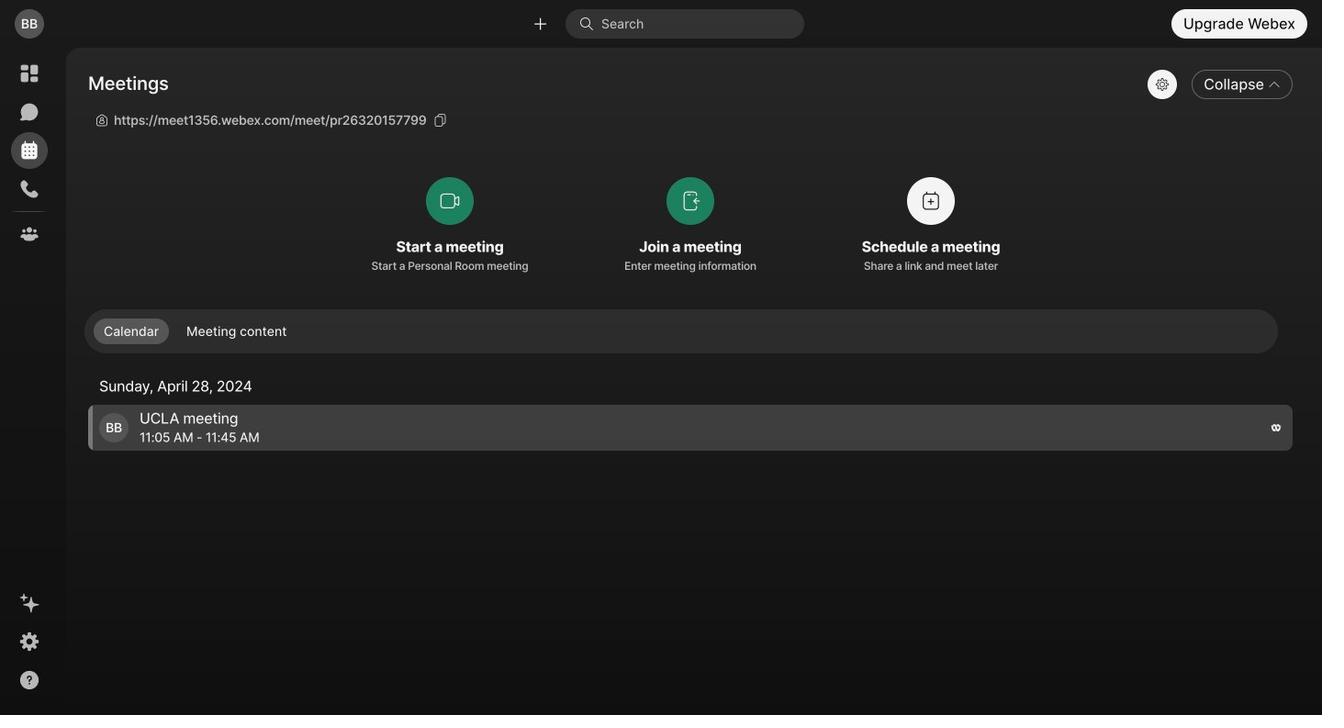 Task type: describe. For each thing, give the bounding box(es) containing it.
webex tab list
[[11, 55, 48, 253]]



Task type: locate. For each thing, give the bounding box(es) containing it.
navigation
[[0, 48, 59, 716]]

april 28, 2024 11:05 am to 11:45 am ucla meeting non-recurring meeting,  bob builder list item
[[88, 405, 1293, 451]]



Task type: vqa. For each thing, say whether or not it's contained in the screenshot.
APRIL 28, 2024 11:05 AM TO 11:45 AM UCLA MEETING NON-RECURRING MEETING,  BOB BUILDER List Item
yes



